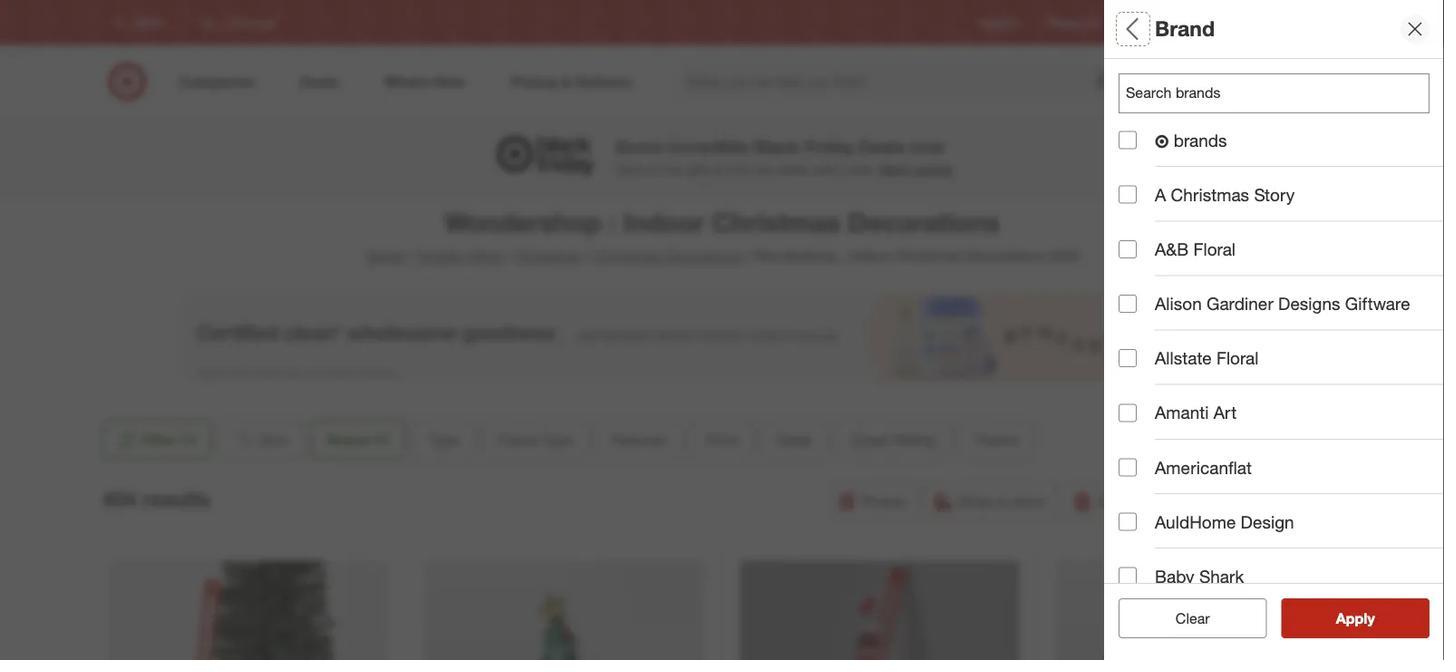 Task type: describe. For each thing, give the bounding box(es) containing it.
0 horizontal spatial frame
[[498, 431, 538, 449]]

0 horizontal spatial :
[[609, 206, 617, 238]]

brands
[[1174, 130, 1228, 151]]

start
[[881, 161, 911, 177]]

floral for a&b floral
[[1194, 239, 1236, 260]]

wondershop : indoor christmas decorations target / holiday shop / christmas / christmas decorations / wondershop : indoor christmas decorations (454)
[[365, 206, 1080, 265]]

1 vertical spatial frame type
[[498, 431, 573, 449]]

shop in store button
[[925, 482, 1057, 522]]

incredible
[[668, 136, 749, 157]]

target circle link
[[1201, 15, 1262, 30]]

shop in store
[[959, 492, 1045, 510]]

same day delivery
[[1098, 492, 1221, 510]]

AuldHome Design checkbox
[[1119, 513, 1137, 531]]

0 vertical spatial features button
[[1119, 249, 1445, 313]]

all
[[1205, 610, 1220, 627]]

on
[[647, 161, 661, 177]]

brand for brand (1)
[[327, 431, 369, 449]]

filters
[[1150, 16, 1206, 41]]

1 vertical spatial price
[[705, 431, 738, 449]]

1 vertical spatial theme button
[[1119, 503, 1445, 567]]

frame inside the all filters dialog
[[1119, 205, 1171, 226]]

shop inside button
[[959, 492, 993, 510]]

What can we help you find? suggestions appear below search field
[[676, 62, 1128, 102]]

shop inside wondershop : indoor christmas decorations target / holiday shop / christmas / christmas decorations / wondershop : indoor christmas decorations (454)
[[469, 247, 504, 265]]

auldhome design
[[1156, 512, 1295, 532]]

1 horizontal spatial guest rating button
[[1119, 440, 1445, 503]]

allstate
[[1156, 348, 1212, 369]]

1 vertical spatial price button
[[690, 420, 754, 460]]

deals inside the score incredible black friday deals now save on top gifts & find new deals each week. start saving
[[859, 136, 906, 157]]

friday
[[804, 136, 854, 157]]

1 vertical spatial type button
[[413, 420, 475, 460]]

weekly
[[1049, 16, 1083, 29]]

filter (1) button
[[102, 420, 212, 460]]

1 vertical spatial frame type button
[[482, 420, 589, 460]]

target circle
[[1201, 16, 1262, 29]]

a
[[1156, 184, 1167, 205]]

decorations up the advertisement region
[[664, 247, 742, 265]]

ad
[[1086, 16, 1100, 29]]

black
[[754, 136, 800, 157]]

Americanflat checkbox
[[1119, 458, 1137, 477]]

circle
[[1234, 16, 1262, 29]]

apply button
[[1282, 599, 1430, 639]]

target inside wondershop : indoor christmas decorations target / holiday shop / christmas / christmas decorations / wondershop : indoor christmas decorations (454)
[[365, 247, 405, 265]]

now
[[910, 136, 945, 157]]

clear for clear
[[1176, 610, 1211, 627]]

0 horizontal spatial deals button
[[761, 420, 828, 460]]

find
[[727, 161, 748, 177]]

same
[[1098, 492, 1136, 510]]

weekly ad link
[[1049, 15, 1100, 30]]

giftware
[[1346, 293, 1411, 314]]

3 / from the left
[[586, 247, 590, 265]]

see results button
[[1282, 599, 1430, 639]]

shark
[[1200, 566, 1245, 587]]

price inside the all filters dialog
[[1119, 332, 1162, 352]]

christmas right holiday shop "link" at the left top of page
[[516, 247, 582, 265]]

0 horizontal spatial guest
[[851, 431, 890, 449]]

americanflat
[[1156, 457, 1253, 478]]

baby shark
[[1156, 566, 1245, 587]]

454 results
[[102, 487, 210, 512]]

week.
[[844, 161, 877, 177]]

redcard link
[[1129, 15, 1172, 30]]

&
[[715, 161, 723, 177]]

wondershop inside the all filters dialog
[[1119, 158, 1192, 174]]

¬ brands
[[1156, 130, 1228, 152]]

clear for clear all
[[1167, 610, 1201, 627]]

alison
[[1156, 293, 1202, 314]]

gardiner
[[1207, 293, 1274, 314]]

2 vertical spatial wondershop
[[755, 247, 837, 265]]

0 vertical spatial indoor
[[624, 206, 705, 238]]

auldhome
[[1156, 512, 1237, 532]]

registry link
[[979, 15, 1019, 30]]

a&b floral
[[1156, 239, 1236, 260]]

christmas decorations link
[[594, 247, 742, 265]]

all filters
[[1119, 16, 1206, 41]]

1 horizontal spatial deals button
[[1119, 376, 1445, 440]]

1 horizontal spatial type button
[[1119, 59, 1445, 122]]

alison gardiner designs giftware
[[1156, 293, 1411, 314]]

allstate floral
[[1156, 348, 1259, 369]]

sponsored
[[1213, 384, 1267, 397]]

theme inside the all filters dialog
[[1119, 522, 1175, 543]]

shipping
[[1274, 492, 1331, 510]]

guest rating inside the all filters dialog
[[1119, 459, 1226, 479]]

designs
[[1279, 293, 1341, 314]]

christmas down new
[[712, 206, 841, 238]]

see
[[1318, 610, 1344, 627]]

deals
[[779, 161, 809, 177]]

save
[[616, 161, 643, 177]]

1 / from the left
[[408, 247, 413, 265]]

search button
[[1115, 62, 1159, 105]]

weekly ad
[[1049, 16, 1100, 29]]

a christmas story
[[1156, 184, 1295, 205]]

pickup button
[[829, 482, 918, 522]]

features inside the all filters dialog
[[1119, 268, 1191, 289]]

pickup
[[862, 492, 906, 510]]

results for see results
[[1348, 610, 1395, 627]]

filter (1)
[[142, 431, 198, 449]]



Task type: vqa. For each thing, say whether or not it's contained in the screenshot.
details.
no



Task type: locate. For each thing, give the bounding box(es) containing it.
1 vertical spatial wondershop
[[444, 206, 602, 238]]

christmas
[[1171, 184, 1250, 205], [712, 206, 841, 238], [516, 247, 582, 265], [594, 247, 660, 265], [895, 247, 962, 265]]

floral for allstate floral
[[1217, 348, 1259, 369]]

1 vertical spatial frame
[[498, 431, 538, 449]]

0 horizontal spatial type button
[[413, 420, 475, 460]]

1 horizontal spatial features
[[1119, 268, 1191, 289]]

0 vertical spatial features
[[1119, 268, 1191, 289]]

christmas down saving
[[895, 247, 962, 265]]

2 clear from the left
[[1176, 610, 1211, 627]]

0 vertical spatial price
[[1119, 332, 1162, 352]]

floral right a&b
[[1194, 239, 1236, 260]]

delivery
[[1169, 492, 1221, 510]]

brand wondershop
[[1119, 135, 1192, 174]]

guest rating
[[851, 431, 936, 449], [1119, 459, 1226, 479]]

1 horizontal spatial theme
[[1119, 522, 1175, 543]]

0 horizontal spatial deals
[[777, 431, 813, 449]]

indoor up christmas decorations link
[[624, 206, 705, 238]]

0 vertical spatial frame
[[1119, 205, 1171, 226]]

gifts
[[687, 161, 712, 177]]

shop
[[469, 247, 504, 265], [959, 492, 993, 510]]

1 (1) from the left
[[181, 431, 198, 449]]

target left circle
[[1201, 16, 1231, 29]]

decorations left (454)
[[966, 247, 1044, 265]]

1 horizontal spatial wondershop
[[755, 247, 837, 265]]

target
[[1201, 16, 1231, 29], [365, 247, 405, 265]]

sort
[[260, 431, 288, 449]]

0 horizontal spatial features button
[[596, 420, 683, 460]]

0 vertical spatial shop
[[469, 247, 504, 265]]

(1)
[[181, 431, 198, 449], [373, 431, 390, 449]]

wondershop down deals
[[755, 247, 837, 265]]

1 vertical spatial floral
[[1217, 348, 1259, 369]]

results right the 454
[[143, 487, 210, 512]]

rating up "delivery"
[[1172, 459, 1226, 479]]

indoor down week.
[[849, 247, 891, 265]]

target left holiday
[[365, 247, 405, 265]]

0 vertical spatial wondershop
[[1119, 158, 1192, 174]]

1 horizontal spatial results
[[1348, 610, 1395, 627]]

0 vertical spatial frame type
[[1119, 205, 1214, 226]]

: down week.
[[841, 247, 845, 265]]

0 vertical spatial brand
[[1156, 16, 1215, 41]]

A Christmas Story checkbox
[[1119, 186, 1137, 204]]

0 horizontal spatial theme
[[974, 431, 1019, 449]]

None checkbox
[[1119, 131, 1137, 149]]

christmas right christmas "link"
[[594, 247, 660, 265]]

0 vertical spatial guest rating
[[851, 431, 936, 449]]

0 vertical spatial results
[[143, 487, 210, 512]]

0 vertical spatial guest
[[851, 431, 890, 449]]

0 horizontal spatial frame type button
[[482, 420, 589, 460]]

brand dialog
[[1105, 0, 1445, 660]]

(1) for brand (1)
[[373, 431, 390, 449]]

0 vertical spatial rating
[[894, 431, 936, 449]]

454
[[102, 487, 137, 512]]

guest inside the all filters dialog
[[1119, 459, 1168, 479]]

search
[[1115, 74, 1159, 92]]

score incredible black friday deals now save on top gifts & find new deals each week. start saving
[[616, 136, 953, 177]]

top
[[665, 161, 684, 177]]

0 vertical spatial :
[[609, 206, 617, 238]]

clear down baby shark
[[1176, 610, 1211, 627]]

0 horizontal spatial (1)
[[181, 431, 198, 449]]

0 horizontal spatial guest rating button
[[836, 420, 951, 460]]

0 horizontal spatial wondershop
[[444, 206, 602, 238]]

clear inside brand dialog
[[1176, 610, 1211, 627]]

2 horizontal spatial wondershop
[[1119, 158, 1192, 174]]

Allstate Floral checkbox
[[1119, 349, 1137, 367]]

price
[[1119, 332, 1162, 352], [705, 431, 738, 449]]

holiday shop link
[[417, 247, 504, 265]]

apply
[[1337, 610, 1376, 627]]

theme
[[974, 431, 1019, 449], [1119, 522, 1175, 543]]

1 vertical spatial rating
[[1172, 459, 1226, 479]]

0 horizontal spatial results
[[143, 487, 210, 512]]

(454)
[[1048, 247, 1080, 265]]

decorations down saving
[[848, 206, 1000, 238]]

saving
[[914, 161, 953, 177]]

2 vertical spatial deals
[[777, 431, 813, 449]]

in
[[997, 492, 1009, 510]]

0 horizontal spatial rating
[[894, 431, 936, 449]]

3
[[1327, 64, 1332, 75]]

brand inside brand wondershop
[[1119, 135, 1169, 156]]

wondershop
[[1119, 158, 1192, 174], [444, 206, 602, 238], [755, 247, 837, 265]]

0 horizontal spatial theme button
[[959, 420, 1034, 460]]

clear left all
[[1167, 610, 1201, 627]]

Amanti Art checkbox
[[1119, 404, 1137, 422]]

0 horizontal spatial target
[[365, 247, 405, 265]]

all filters dialog
[[1105, 0, 1445, 660]]

2 vertical spatial brand
[[327, 431, 369, 449]]

type button
[[1119, 59, 1445, 122], [413, 420, 475, 460]]

3pc fabric gnome christmas figurine set - wondershop™ white/red image
[[1056, 561, 1336, 660], [1056, 561, 1336, 660]]

brand
[[1156, 16, 1215, 41], [1119, 135, 1169, 156], [327, 431, 369, 449]]

guest rating up same day delivery
[[1119, 459, 1226, 479]]

christmas right a
[[1171, 184, 1250, 205]]

guest rating button
[[836, 420, 951, 460], [1119, 440, 1445, 503]]

guest
[[851, 431, 890, 449], [1119, 459, 1168, 479]]

score
[[616, 136, 664, 157]]

store
[[1013, 492, 1045, 510]]

art
[[1214, 402, 1237, 423]]

theme button
[[959, 420, 1034, 460], [1119, 503, 1445, 567]]

guest up "pickup" button at the right bottom of page
[[851, 431, 890, 449]]

brand (1)
[[327, 431, 390, 449]]

baby
[[1156, 566, 1195, 587]]

results for 454 results
[[143, 487, 210, 512]]

2 (1) from the left
[[373, 431, 390, 449]]

clear inside the all filters dialog
[[1167, 610, 1201, 627]]

type button down circle
[[1119, 59, 1445, 122]]

A&B Floral checkbox
[[1119, 240, 1137, 258]]

new
[[752, 161, 775, 177]]

1 vertical spatial brand
[[1119, 135, 1169, 156]]

1 vertical spatial guest
[[1119, 459, 1168, 479]]

1 vertical spatial features
[[611, 431, 667, 449]]

2 horizontal spatial deals
[[1119, 395, 1166, 416]]

type
[[1119, 78, 1158, 99], [1175, 205, 1214, 226], [429, 431, 459, 449], [542, 431, 573, 449]]

deals inside the all filters dialog
[[1119, 395, 1166, 416]]

shop right holiday
[[469, 247, 504, 265]]

sort button
[[219, 420, 304, 460]]

clear all button
[[1119, 599, 1268, 639]]

see results
[[1318, 610, 1395, 627]]

None text field
[[1119, 73, 1430, 113]]

guest rating up pickup
[[851, 431, 936, 449]]

guest rating button up design
[[1119, 440, 1445, 503]]

(1) inside button
[[181, 431, 198, 449]]

frame type
[[1119, 205, 1214, 226], [498, 431, 573, 449]]

1 vertical spatial deals
[[1119, 395, 1166, 416]]

wondershop up christmas "link"
[[444, 206, 602, 238]]

results inside see results button
[[1348, 610, 1395, 627]]

frame type inside the all filters dialog
[[1119, 205, 1214, 226]]

1 vertical spatial theme
[[1119, 522, 1175, 543]]

1 horizontal spatial price button
[[1119, 313, 1445, 376]]

1 horizontal spatial features button
[[1119, 249, 1445, 313]]

1 vertical spatial shop
[[959, 492, 993, 510]]

christmas link
[[516, 247, 582, 265]]

0 horizontal spatial shop
[[469, 247, 504, 265]]

1 vertical spatial features button
[[596, 420, 683, 460]]

1 horizontal spatial (1)
[[373, 431, 390, 449]]

day
[[1140, 492, 1165, 510]]

large climbing santa decorative christmas figurine red - wondershop™ image
[[109, 561, 388, 660], [109, 561, 388, 660], [740, 561, 1019, 660], [740, 561, 1019, 660]]

¬
[[1156, 131, 1170, 152]]

advertisement region
[[178, 292, 1267, 383]]

0 vertical spatial floral
[[1194, 239, 1236, 260]]

1 horizontal spatial rating
[[1172, 459, 1226, 479]]

wondershop down ¬
[[1119, 158, 1192, 174]]

filter
[[142, 431, 177, 449]]

1 horizontal spatial frame
[[1119, 205, 1171, 226]]

2 / from the left
[[507, 247, 512, 265]]

a&b
[[1156, 239, 1189, 260]]

1 horizontal spatial deals
[[859, 136, 906, 157]]

amanti art
[[1156, 402, 1237, 423]]

0 horizontal spatial guest rating
[[851, 431, 936, 449]]

/ right christmas "link"
[[586, 247, 590, 265]]

4 / from the left
[[746, 247, 751, 265]]

frame
[[1119, 205, 1171, 226], [498, 431, 538, 449]]

/ right target link
[[408, 247, 413, 265]]

amanti
[[1156, 402, 1209, 423]]

rating up pickup
[[894, 431, 936, 449]]

1 horizontal spatial theme button
[[1119, 503, 1445, 567]]

1 vertical spatial results
[[1348, 610, 1395, 627]]

design
[[1241, 512, 1295, 532]]

3 link
[[1299, 62, 1339, 102]]

shop left in
[[959, 492, 993, 510]]

Baby Shark checkbox
[[1119, 568, 1137, 586]]

(1) for filter (1)
[[181, 431, 198, 449]]

1 horizontal spatial shop
[[959, 492, 993, 510]]

registry
[[979, 16, 1019, 29]]

1 horizontal spatial indoor
[[849, 247, 891, 265]]

holiday
[[417, 247, 465, 265]]

floral up sponsored
[[1217, 348, 1259, 369]]

0 vertical spatial theme
[[974, 431, 1019, 449]]

frame type button
[[1119, 186, 1445, 249], [482, 420, 589, 460]]

all
[[1119, 16, 1144, 41]]

/
[[408, 247, 413, 265], [507, 247, 512, 265], [586, 247, 590, 265], [746, 247, 751, 265]]

0 horizontal spatial price
[[705, 431, 738, 449]]

guest rating button up pickup
[[836, 420, 951, 460]]

: down save
[[609, 206, 617, 238]]

each
[[813, 161, 840, 177]]

1 vertical spatial guest rating
[[1119, 459, 1226, 479]]

theme up shop in store
[[974, 431, 1019, 449]]

0 vertical spatial price button
[[1119, 313, 1445, 376]]

story
[[1255, 184, 1295, 205]]

1 vertical spatial target
[[365, 247, 405, 265]]

/ right christmas decorations link
[[746, 247, 751, 265]]

type button right the brand (1)
[[413, 420, 475, 460]]

redcard
[[1129, 16, 1172, 29]]

guest up the same day delivery button
[[1119, 459, 1168, 479]]

results right see
[[1348, 610, 1395, 627]]

0 vertical spatial theme button
[[959, 420, 1034, 460]]

0 vertical spatial type button
[[1119, 59, 1445, 122]]

clear all
[[1167, 610, 1220, 627]]

brand for brand wondershop
[[1119, 135, 1169, 156]]

0 horizontal spatial price button
[[690, 420, 754, 460]]

target link
[[365, 247, 405, 265]]

0 vertical spatial target
[[1201, 16, 1231, 29]]

1 clear from the left
[[1167, 610, 1201, 627]]

Alison Gardiner Designs Giftware checkbox
[[1119, 295, 1137, 313]]

same day delivery button
[[1065, 482, 1233, 522]]

1 horizontal spatial frame type button
[[1119, 186, 1445, 249]]

1 horizontal spatial guest rating
[[1119, 459, 1226, 479]]

1 horizontal spatial :
[[841, 247, 845, 265]]

0 vertical spatial frame type button
[[1119, 186, 1445, 249]]

/ left christmas "link"
[[507, 247, 512, 265]]

none text field inside brand dialog
[[1119, 73, 1430, 113]]

0 horizontal spatial frame type
[[498, 431, 573, 449]]

1 vertical spatial indoor
[[849, 247, 891, 265]]

1 horizontal spatial target
[[1201, 16, 1231, 29]]

1 horizontal spatial frame type
[[1119, 205, 1214, 226]]

clear button
[[1119, 599, 1268, 639]]

theme down the same day delivery button
[[1119, 522, 1175, 543]]

rating inside the all filters dialog
[[1172, 459, 1226, 479]]

shipping button
[[1240, 482, 1343, 522]]

0 horizontal spatial features
[[611, 431, 667, 449]]

0 vertical spatial deals
[[859, 136, 906, 157]]

1 horizontal spatial price
[[1119, 332, 1162, 352]]

decorations
[[848, 206, 1000, 238], [664, 247, 742, 265], [966, 247, 1044, 265]]

brand inside dialog
[[1156, 16, 1215, 41]]

christmas inside brand dialog
[[1171, 184, 1250, 205]]

1 vertical spatial :
[[841, 247, 845, 265]]

clear
[[1167, 610, 1201, 627], [1176, 610, 1211, 627]]

20" battery operated animated plush dancing christmas tree sculpture - wondershop™ green image
[[424, 561, 704, 660], [424, 561, 704, 660]]

0 horizontal spatial indoor
[[624, 206, 705, 238]]

brand for brand
[[1156, 16, 1215, 41]]

1 horizontal spatial guest
[[1119, 459, 1168, 479]]



